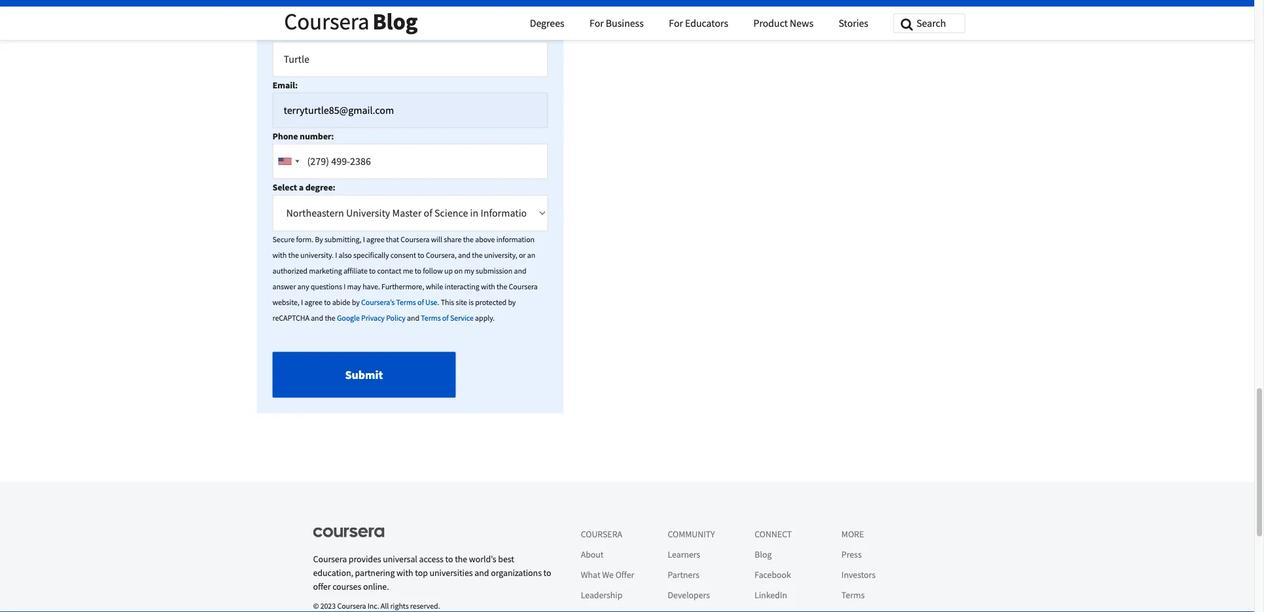 Task type: vqa. For each thing, say whether or not it's contained in the screenshot.
Professional
no



Task type: describe. For each thing, give the bounding box(es) containing it.
privacy
[[361, 313, 385, 323]]

top
[[415, 567, 428, 579]]

share
[[444, 234, 462, 244]]

education,
[[313, 567, 353, 579]]

affiliate
[[344, 265, 368, 276]]

universities
[[430, 567, 473, 579]]

press
[[842, 549, 862, 560]]

coursera blog
[[284, 7, 418, 35]]

above
[[475, 234, 495, 244]]

me
[[403, 265, 413, 276]]

linkedin
[[755, 589, 788, 601]]

will
[[431, 234, 443, 244]]

contact
[[377, 265, 402, 276]]

degree:
[[305, 181, 336, 193]]

or
[[519, 250, 526, 260]]

and up my on the left
[[458, 250, 471, 260]]

online.
[[363, 581, 389, 592]]

educators
[[685, 17, 729, 30]]

google privacy policy and terms of service apply.
[[337, 313, 495, 323]]

we
[[602, 569, 614, 581]]

questions
[[311, 281, 342, 291]]

i down any
[[301, 297, 303, 307]]

name:
[[291, 28, 316, 40]]

to up universities
[[445, 553, 453, 565]]

learners
[[668, 549, 701, 560]]

0 vertical spatial of
[[418, 297, 424, 307]]

i left also
[[335, 250, 337, 260]]

a
[[299, 181, 304, 193]]

©
[[313, 601, 319, 611]]

press link
[[842, 549, 862, 560]]

the inside 'this site is protected by recaptcha and the'
[[325, 313, 336, 323]]

for educators link
[[669, 17, 729, 30]]

for for for business
[[590, 17, 604, 30]]

form.
[[296, 234, 314, 244]]

degrees
[[530, 17, 565, 30]]

i up specifically
[[363, 234, 365, 244]]

Phone number: telephone field
[[273, 144, 548, 179]]

coursera inside coursera provides universal access to the world's best education, partnering with top universities and organizations to offer courses online.
[[313, 553, 347, 565]]

by inside secure form. by submitting, i agree that coursera will share                     the above information with the university. i also specifically consent to coursera, and the university,                     or an authorized marketing affiliate to contact me to follow up on my submission and answer any questions i may have.                     furthermore, while interacting with the coursera website, i agree to abide by
[[352, 297, 360, 307]]

investors link
[[842, 569, 876, 581]]

the inside coursera provides universal access to the world's best education, partnering with top universities and organizations to offer courses online.
[[455, 553, 468, 565]]

to right organizations
[[544, 567, 552, 579]]

partners link
[[668, 569, 700, 581]]

learners link
[[668, 549, 701, 560]]

business
[[606, 17, 644, 30]]

the up the authorized
[[288, 250, 299, 260]]

© 2023 coursera inc. all rights reserved.
[[313, 601, 440, 611]]

phone number:
[[273, 130, 334, 142]]

email:
[[273, 79, 298, 91]]

select a degree:
[[273, 181, 336, 193]]

have.
[[363, 281, 380, 291]]

submit
[[345, 367, 383, 382]]

to left abide
[[324, 297, 331, 307]]

and inside coursera provides universal access to the world's best education, partnering with top universities and organizations to offer courses online.
[[475, 567, 489, 579]]

for educators
[[669, 17, 729, 30]]

on
[[454, 265, 463, 276]]

1 vertical spatial blog
[[755, 549, 772, 560]]

and right the policy
[[407, 313, 420, 323]]

Email: email field
[[273, 93, 548, 128]]

facebook link
[[755, 569, 791, 581]]

follow
[[423, 265, 443, 276]]

terms of service link
[[421, 313, 474, 323]]

offer
[[313, 581, 331, 592]]

for business
[[590, 17, 644, 30]]

this site is protected by recaptcha and the
[[273, 297, 516, 323]]

select
[[273, 181, 297, 193]]

secure form. by submitting, i agree that coursera will share                     the above information with the university. i also specifically consent to coursera, and the university,                     or an authorized marketing affiliate to contact me to follow up on my submission and answer any questions i may have.                     furthermore, while interacting with the coursera website, i agree to abide by
[[273, 234, 538, 307]]

answer
[[273, 281, 296, 291]]

and inside 'this site is protected by recaptcha and the'
[[311, 313, 323, 323]]

more
[[842, 528, 864, 540]]

number:
[[300, 130, 334, 142]]

coursera provides universal access to the world's best education, partnering with top universities and organizations to offer courses online.
[[313, 553, 552, 592]]

coursera,
[[426, 250, 457, 260]]

inc.
[[368, 601, 379, 611]]

First name: text field
[[273, 0, 548, 26]]

interacting
[[445, 281, 480, 291]]

coursera's terms of use .
[[361, 297, 441, 307]]

developers
[[668, 589, 710, 601]]

0 vertical spatial with
[[273, 250, 287, 260]]

news
[[790, 17, 814, 30]]

submission
[[476, 265, 513, 276]]

last
[[273, 28, 289, 40]]

coursera image
[[313, 527, 385, 537]]

to right consent
[[418, 250, 425, 260]]

website,
[[273, 297, 300, 307]]

university,
[[484, 250, 518, 260]]

to right the me
[[415, 265, 422, 276]]

last name:
[[273, 28, 316, 40]]

google privacy policy link
[[337, 313, 406, 323]]



Task type: locate. For each thing, give the bounding box(es) containing it.
2 by from the left
[[508, 297, 516, 307]]

coursera
[[284, 7, 370, 35], [401, 234, 430, 244], [509, 281, 538, 291], [581, 528, 623, 540], [313, 553, 347, 565], [337, 601, 366, 611]]

abide
[[332, 297, 350, 307]]

information
[[497, 234, 535, 244]]

0 horizontal spatial agree
[[305, 297, 323, 307]]

0 horizontal spatial with
[[273, 250, 287, 260]]

product
[[754, 17, 788, 30]]

phone
[[273, 130, 298, 142]]

furthermore,
[[382, 281, 424, 291]]

product news
[[754, 17, 814, 30]]

my
[[464, 265, 474, 276]]

to up have.
[[369, 265, 376, 276]]

provides
[[349, 553, 381, 565]]

of left use at the left of page
[[418, 297, 424, 307]]

blog up last name: text box
[[373, 7, 418, 35]]

0 horizontal spatial terms
[[396, 297, 416, 307]]

with down universal
[[397, 567, 413, 579]]

terms link
[[842, 589, 865, 601]]

protected
[[475, 297, 507, 307]]

agree down any
[[305, 297, 323, 307]]

marketing
[[309, 265, 342, 276]]

2 vertical spatial with
[[397, 567, 413, 579]]

search image
[[894, 13, 913, 30]]

google
[[337, 313, 360, 323]]

the
[[463, 234, 474, 244], [288, 250, 299, 260], [472, 250, 483, 260], [497, 281, 508, 291], [325, 313, 336, 323], [455, 553, 468, 565]]

that
[[386, 234, 399, 244]]

terms down use at the left of page
[[421, 313, 441, 323]]

with inside coursera provides universal access to the world's best education, partnering with top universities and organizations to offer courses online.
[[397, 567, 413, 579]]

product news link
[[754, 17, 814, 30]]

with up protected
[[481, 281, 495, 291]]

2 for from the left
[[669, 17, 683, 30]]

stories
[[839, 17, 869, 30]]

by right protected
[[508, 297, 516, 307]]

the up universities
[[455, 553, 468, 565]]

connect
[[755, 528, 792, 540]]

world's
[[469, 553, 497, 565]]

None text field
[[894, 13, 966, 33]]

agree up specifically
[[367, 234, 385, 244]]

authorized
[[273, 265, 308, 276]]

0 horizontal spatial for
[[590, 17, 604, 30]]

what we offer
[[581, 569, 635, 581]]

may
[[347, 281, 361, 291]]

offer
[[616, 569, 635, 581]]

and right recaptcha
[[311, 313, 323, 323]]

2 horizontal spatial with
[[481, 281, 495, 291]]

for for for educators
[[669, 17, 683, 30]]

of
[[418, 297, 424, 307], [442, 313, 449, 323]]

investors
[[842, 569, 876, 581]]

site
[[456, 297, 467, 307]]

None field
[[273, 144, 303, 178]]

policy
[[386, 313, 406, 323]]

leadership link
[[581, 589, 623, 601]]

organizations
[[491, 567, 542, 579]]

recaptcha
[[273, 313, 310, 323]]

all
[[381, 601, 389, 611]]

2 vertical spatial terms
[[842, 589, 865, 601]]

up
[[444, 265, 453, 276]]

the left google
[[325, 313, 336, 323]]

1 horizontal spatial by
[[508, 297, 516, 307]]

for business link
[[590, 17, 644, 30]]

the down submission
[[497, 281, 508, 291]]

coursera's
[[361, 297, 395, 307]]

to
[[418, 250, 425, 260], [369, 265, 376, 276], [415, 265, 422, 276], [324, 297, 331, 307], [445, 553, 453, 565], [544, 567, 552, 579]]

for left the business at the top
[[590, 17, 604, 30]]

1 horizontal spatial with
[[397, 567, 413, 579]]

secure
[[273, 234, 295, 244]]

1 horizontal spatial agree
[[367, 234, 385, 244]]

what we offer link
[[581, 569, 635, 581]]

the down above
[[472, 250, 483, 260]]

1 horizontal spatial terms
[[421, 313, 441, 323]]

by inside 'this site is protected by recaptcha and the'
[[508, 297, 516, 307]]

stories link
[[839, 17, 869, 30]]

.
[[438, 297, 439, 307]]

consent
[[391, 250, 416, 260]]

partnering
[[355, 567, 395, 579]]

is
[[469, 297, 474, 307]]

with down secure
[[273, 250, 287, 260]]

None search field
[[894, 13, 966, 33]]

1 vertical spatial terms
[[421, 313, 441, 323]]

terms down investors link
[[842, 589, 865, 601]]

use
[[426, 297, 438, 307]]

0 vertical spatial agree
[[367, 234, 385, 244]]

leadership
[[581, 589, 623, 601]]

of down this
[[442, 313, 449, 323]]

linkedin link
[[755, 589, 788, 601]]

terms down furthermore,
[[396, 297, 416, 307]]

0 horizontal spatial by
[[352, 297, 360, 307]]

access
[[419, 553, 444, 565]]

community
[[668, 528, 715, 540]]

also
[[339, 250, 352, 260]]

1 vertical spatial with
[[481, 281, 495, 291]]

agree
[[367, 234, 385, 244], [305, 297, 323, 307]]

the right share
[[463, 234, 474, 244]]

0 horizontal spatial of
[[418, 297, 424, 307]]

what
[[581, 569, 601, 581]]

facebook
[[755, 569, 791, 581]]

any
[[298, 281, 309, 291]]

submitting,
[[325, 234, 362, 244]]

1 vertical spatial of
[[442, 313, 449, 323]]

coursera's terms of use link
[[361, 297, 438, 307]]

reserved.
[[410, 601, 440, 611]]

1 horizontal spatial for
[[669, 17, 683, 30]]

by right abide
[[352, 297, 360, 307]]

degrees link
[[530, 17, 565, 30]]

Last name: text field
[[273, 42, 548, 77]]

best
[[498, 553, 514, 565]]

and down or
[[514, 265, 527, 276]]

and down world's
[[475, 567, 489, 579]]

rights
[[390, 601, 409, 611]]

1 vertical spatial agree
[[305, 297, 323, 307]]

i left may
[[344, 281, 346, 291]]

universal
[[383, 553, 418, 565]]

for left educators
[[669, 17, 683, 30]]

1 horizontal spatial blog
[[755, 549, 772, 560]]

for
[[590, 17, 604, 30], [669, 17, 683, 30]]

blog up facebook
[[755, 549, 772, 560]]

1 horizontal spatial of
[[442, 313, 449, 323]]

2 horizontal spatial terms
[[842, 589, 865, 601]]

0 vertical spatial blog
[[373, 7, 418, 35]]

university.
[[301, 250, 334, 260]]

about
[[581, 549, 604, 560]]

1 by from the left
[[352, 297, 360, 307]]

partners
[[668, 569, 700, 581]]

an
[[527, 250, 536, 260]]

submit button
[[273, 352, 456, 398]]

0 vertical spatial terms
[[396, 297, 416, 307]]

courses
[[333, 581, 361, 592]]

and
[[458, 250, 471, 260], [514, 265, 527, 276], [311, 313, 323, 323], [407, 313, 420, 323], [475, 567, 489, 579]]

apply.
[[475, 313, 495, 323]]

0 horizontal spatial blog
[[373, 7, 418, 35]]

1 for from the left
[[590, 17, 604, 30]]

service
[[450, 313, 474, 323]]

i
[[363, 234, 365, 244], [335, 250, 337, 260], [344, 281, 346, 291], [301, 297, 303, 307]]

terms
[[396, 297, 416, 307], [421, 313, 441, 323], [842, 589, 865, 601]]



